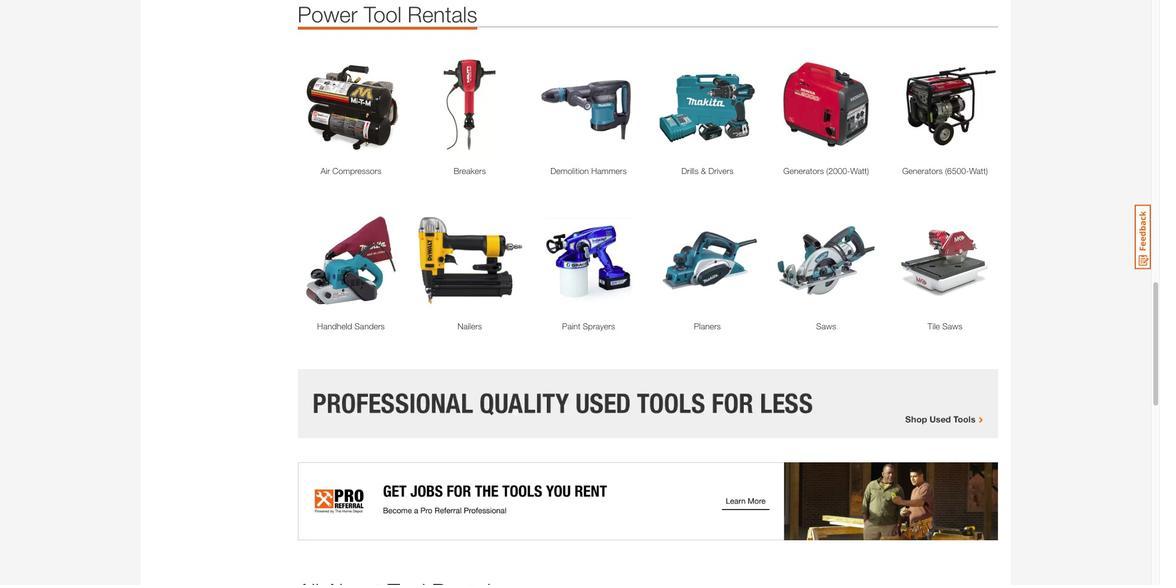 Task type: vqa. For each thing, say whether or not it's contained in the screenshot.
"Rental:"
no



Task type: describe. For each thing, give the bounding box(es) containing it.
&
[[701, 165, 707, 176]]

rent tile saws image
[[892, 207, 999, 314]]

generators (2000-watt) link
[[773, 164, 880, 177]]

rent air compressors image
[[298, 51, 405, 158]]

demolition
[[551, 165, 589, 176]]

drivers
[[709, 165, 734, 176]]

compressors
[[333, 165, 382, 176]]

paint
[[563, 321, 581, 332]]

rent breakers image
[[417, 51, 524, 158]]

rent generators (6500 watts) image
[[892, 51, 999, 158]]

rent nailers image
[[417, 207, 524, 314]]

nailers
[[458, 321, 482, 332]]

rent paint sprayers image
[[536, 207, 642, 314]]

feedback link image
[[1136, 204, 1152, 270]]

generators (2000-watt)
[[784, 165, 870, 176]]

rent handheld sanders image
[[298, 207, 405, 314]]

rent generators (2000-watts) image
[[773, 51, 880, 158]]

planers
[[694, 321, 721, 332]]

watt) for (2000-
[[851, 165, 870, 176]]

generators (6500-watt) link
[[892, 164, 999, 177]]

nailers link
[[417, 320, 524, 333]]

rent demolition hammers image
[[536, 51, 642, 158]]

tool
[[364, 1, 402, 27]]

generators for generators (2000-watt)
[[784, 165, 825, 176]]

drills
[[682, 165, 699, 176]]

planers link
[[655, 320, 761, 333]]

professional quality used tools for less > shop used tools image
[[298, 369, 999, 438]]

handheld sanders
[[317, 321, 385, 332]]

demolition hammers link
[[536, 164, 642, 177]]

rent drills & drivers image
[[655, 51, 761, 158]]

power
[[298, 1, 358, 27]]



Task type: locate. For each thing, give the bounding box(es) containing it.
2 saws from the left
[[943, 321, 963, 332]]

generators inside generators (6500-watt) link
[[903, 165, 943, 176]]

1 generators from the left
[[784, 165, 825, 176]]

generators (6500-watt)
[[903, 165, 989, 176]]

rent saws image
[[773, 207, 880, 314]]

generators
[[784, 165, 825, 176], [903, 165, 943, 176]]

drills & drivers
[[682, 165, 734, 176]]

2 watt) from the left
[[970, 165, 989, 176]]

rentals
[[408, 1, 478, 27]]

1 saws from the left
[[817, 321, 837, 332]]

1 horizontal spatial generators
[[903, 165, 943, 176]]

saws link
[[773, 320, 880, 333]]

drills & drivers link
[[655, 164, 761, 177]]

sanders
[[355, 321, 385, 332]]

paint sprayers link
[[536, 320, 642, 333]]

demolition hammers
[[551, 165, 627, 176]]

tile saws
[[928, 321, 963, 332]]

0 horizontal spatial saws
[[817, 321, 837, 332]]

1 horizontal spatial watt)
[[970, 165, 989, 176]]

become a pro referral professional image
[[298, 462, 999, 540]]

generators for generators (6500-watt)
[[903, 165, 943, 176]]

sprayers
[[583, 321, 616, 332]]

tile
[[928, 321, 941, 332]]

air
[[321, 165, 330, 176]]

handheld sanders link
[[298, 320, 405, 333]]

paint sprayers
[[563, 321, 616, 332]]

generators left (6500-
[[903, 165, 943, 176]]

breakers
[[454, 165, 486, 176]]

breakers link
[[417, 164, 524, 177]]

(2000-
[[827, 165, 851, 176]]

tile saws link
[[892, 320, 999, 333]]

rent planers image
[[655, 207, 761, 314]]

2 generators from the left
[[903, 165, 943, 176]]

air compressors link
[[298, 164, 405, 177]]

power tool rentals
[[298, 1, 478, 27]]

air compressors
[[321, 165, 382, 176]]

0 horizontal spatial generators
[[784, 165, 825, 176]]

generators left (2000-
[[784, 165, 825, 176]]

(6500-
[[946, 165, 970, 176]]

0 horizontal spatial watt)
[[851, 165, 870, 176]]

generators inside generators (2000-watt) link
[[784, 165, 825, 176]]

hammers
[[592, 165, 627, 176]]

saws
[[817, 321, 837, 332], [943, 321, 963, 332]]

watt) for (6500-
[[970, 165, 989, 176]]

1 watt) from the left
[[851, 165, 870, 176]]

watt)
[[851, 165, 870, 176], [970, 165, 989, 176]]

1 horizontal spatial saws
[[943, 321, 963, 332]]

handheld
[[317, 321, 352, 332]]



